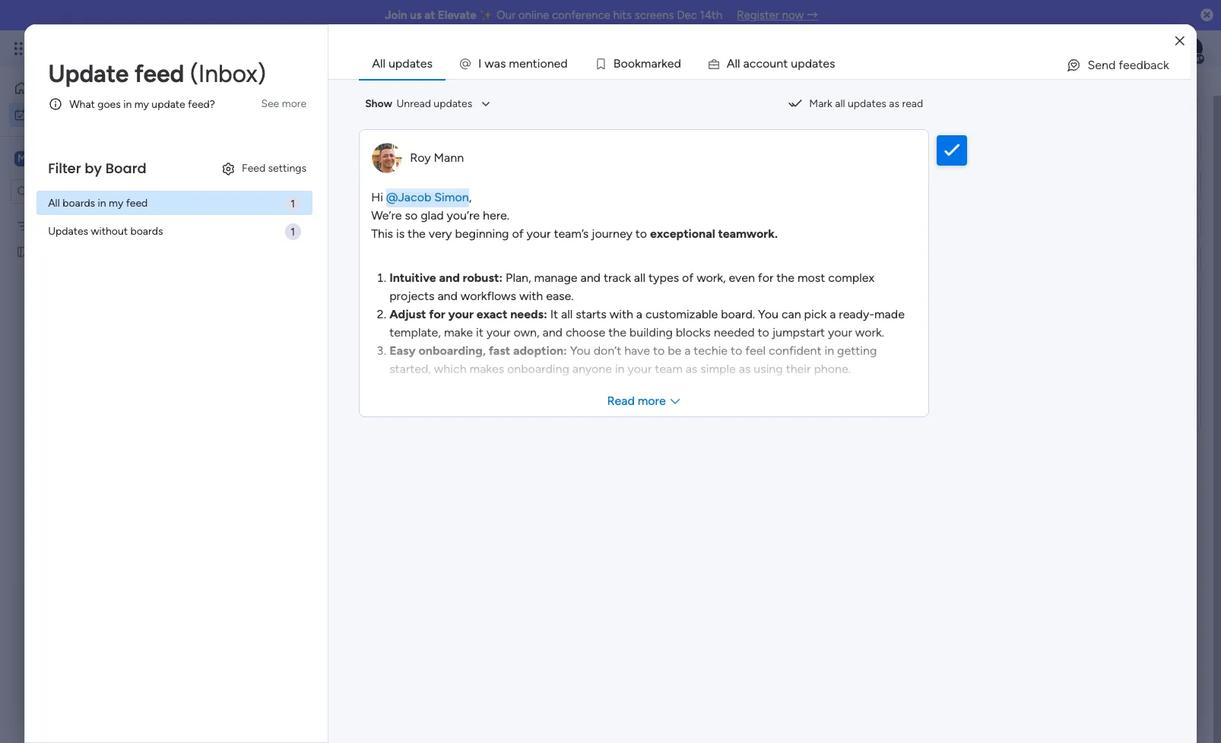 Task type: locate. For each thing, give the bounding box(es) containing it.
items down this week / 0 items
[[349, 386, 376, 398]]

next
[[256, 381, 287, 400]]

1 e from the left
[[519, 56, 526, 71]]

items right the done
[[453, 127, 479, 140]]

1 horizontal spatial d
[[674, 56, 681, 71]]

to inside hi @jacob simon , we're so glad you're here. this is the very beginning of your team's journey to exceptional teamwork.
[[636, 226, 647, 241]]

all for all updates
[[372, 56, 386, 71]]

1 for all boards in my feed
[[291, 198, 295, 211]]

the up don't
[[609, 325, 627, 340]]

priority up which
[[935, 291, 969, 304]]

updates inside button
[[848, 97, 887, 110]]

2 horizontal spatial n
[[777, 56, 783, 71]]

first board inside list box
[[36, 245, 87, 258]]

register now → link
[[737, 8, 818, 22]]

0 down this week / 0 items
[[340, 386, 347, 398]]

your inside 'you don't have to be a techie to feel confident in getting started, which makes onboarding anyone in your team as simple as using their phone.'
[[628, 362, 652, 376]]

0 horizontal spatial d
[[561, 56, 568, 71]]

onboarding
[[507, 362, 569, 376]]

1 horizontal spatial my
[[134, 98, 149, 111]]

0 up "next week / 0 items"
[[337, 331, 344, 344]]

as left read
[[889, 97, 900, 110]]

1 down 'settings'
[[291, 198, 295, 211]]

t right w
[[533, 56, 537, 71]]

1 l from the left
[[735, 56, 738, 71]]

my
[[134, 98, 149, 111], [109, 197, 123, 209]]

0 horizontal spatial all
[[48, 197, 60, 209]]

team
[[655, 362, 683, 376]]

intuitive
[[389, 270, 436, 285]]

join
[[385, 8, 407, 22]]

which
[[434, 362, 467, 376]]

0 horizontal spatial first board
[[36, 245, 87, 258]]

1 vertical spatial 0 items
[[305, 440, 340, 453]]

hide done items
[[401, 127, 479, 140]]

feed
[[134, 59, 184, 88], [126, 197, 148, 209]]

1
[[329, 194, 334, 207], [291, 198, 295, 211], [291, 226, 295, 239]]

2 horizontal spatial updates
[[848, 97, 887, 110]]

0 horizontal spatial of
[[512, 226, 524, 241]]

1 horizontal spatial first
[[636, 221, 657, 234]]

mark
[[809, 97, 833, 110]]

0 horizontal spatial my
[[109, 197, 123, 209]]

working on it
[[1140, 221, 1203, 233]]

0 vertical spatial you
[[758, 307, 779, 321]]

show?
[[1093, 326, 1123, 339]]

0 vertical spatial of
[[512, 226, 524, 241]]

items left easy
[[347, 331, 373, 344]]

a right the be
[[685, 343, 691, 358]]

2 n from the left
[[547, 56, 554, 71]]

0 horizontal spatial k
[[635, 56, 641, 71]]

to up the feel
[[758, 325, 769, 340]]

2 horizontal spatial d
[[805, 56, 812, 71]]

my up without
[[109, 197, 123, 209]]

select product image
[[14, 41, 29, 56]]

choose
[[566, 325, 606, 340]]

0 horizontal spatial more
[[282, 97, 307, 110]]

1 vertical spatial it
[[476, 325, 483, 340]]

d up mark
[[805, 56, 812, 71]]

d
[[561, 56, 568, 71], [674, 56, 681, 71], [805, 56, 812, 71]]

updates for mark
[[848, 97, 887, 110]]

board right by
[[105, 159, 147, 178]]

you down choose
[[570, 343, 591, 358]]

all right it
[[561, 307, 573, 321]]

2 horizontal spatial board
[[659, 221, 687, 234]]

1 vertical spatial with
[[610, 307, 633, 321]]

column left should
[[1003, 326, 1040, 339]]

1 horizontal spatial u
[[791, 56, 798, 71]]

customizable
[[646, 307, 718, 321]]

feed
[[242, 162, 265, 175]]

the right "is"
[[408, 226, 426, 241]]

elevate
[[438, 8, 477, 22]]

n left p
[[777, 56, 783, 71]]

update feed (inbox)
[[48, 59, 266, 88]]

see more button
[[255, 92, 313, 116]]

the
[[965, 109, 981, 122], [408, 226, 426, 241], [777, 270, 795, 285], [609, 325, 627, 340]]

2 m from the left
[[641, 56, 651, 71]]

1 horizontal spatial first board
[[636, 221, 687, 234]]

1 vertical spatial my
[[109, 197, 123, 209]]

0 horizontal spatial boards
[[63, 197, 95, 209]]

l
[[735, 56, 738, 71], [738, 56, 740, 71]]

1 horizontal spatial all
[[372, 56, 386, 71]]

b o o k m a r k e d
[[613, 56, 681, 71]]

2 vertical spatial all
[[561, 307, 573, 321]]

items
[[453, 127, 479, 140], [323, 276, 349, 289], [347, 331, 373, 344], [349, 386, 376, 398], [314, 440, 340, 453], [382, 495, 409, 508]]

1 vertical spatial feed
[[126, 197, 148, 209]]

list box
[[0, 210, 194, 470]]

roy mann
[[410, 150, 464, 165]]

1 vertical spatial customize
[[509, 127, 561, 140]]

tab list containing all updates
[[359, 49, 1191, 79]]

0 horizontal spatial u
[[770, 56, 777, 71]]

column for priority column
[[971, 291, 1008, 304]]

your left team's
[[527, 226, 551, 241]]

0 horizontal spatial m
[[509, 56, 519, 71]]

3 e from the left
[[667, 56, 674, 71]]

0 horizontal spatial s
[[500, 56, 506, 71]]

1 horizontal spatial s
[[830, 56, 835, 71]]

all for all boards in my feed
[[48, 197, 60, 209]]

hide
[[401, 127, 423, 140]]

0 vertical spatial with
[[519, 289, 543, 303]]

0 horizontal spatial this
[[256, 326, 284, 345]]

all inside tab list
[[372, 56, 386, 71]]

1 horizontal spatial customize
[[941, 77, 1005, 94]]

o right b in the right top of the page
[[628, 56, 635, 71]]

dec
[[677, 8, 697, 22]]

in
[[123, 98, 132, 111], [98, 197, 106, 209], [825, 343, 834, 358], [615, 362, 625, 376]]

now
[[782, 8, 804, 22]]

first right journey
[[636, 221, 657, 234]]

don't
[[594, 343, 621, 358]]

0 vertical spatial all
[[835, 97, 845, 110]]

t left p
[[783, 56, 788, 71]]

0 right date
[[373, 495, 380, 508]]

send feedback
[[1088, 58, 1169, 72]]

feed settings button
[[215, 157, 313, 181]]

my work
[[33, 108, 74, 121]]

template,
[[389, 325, 441, 340]]

1 vertical spatial of
[[682, 270, 694, 285]]

0 vertical spatial feed
[[134, 59, 184, 88]]

more
[[282, 97, 307, 110], [638, 394, 666, 408]]

1 horizontal spatial n
[[547, 56, 554, 71]]

1 horizontal spatial boards
[[130, 225, 163, 238]]

first inside main content
[[636, 221, 657, 234]]

m left 'r'
[[641, 56, 651, 71]]

1 vertical spatial first
[[36, 245, 57, 258]]

l down register
[[735, 56, 738, 71]]

all inside mark all updates as read button
[[835, 97, 845, 110]]

0 vertical spatial all
[[372, 56, 386, 71]]

customize inside button
[[509, 127, 561, 140]]

more for see more
[[282, 97, 307, 110]]

2 horizontal spatial t
[[818, 56, 823, 71]]

0 vertical spatial it
[[1197, 221, 1203, 233]]

onboarding,
[[419, 343, 486, 358]]

board up types
[[659, 221, 687, 234]]

1 vertical spatial more
[[638, 394, 666, 408]]

my left update
[[134, 98, 149, 111]]

boards up board
[[63, 197, 95, 209]]

0 vertical spatial first
[[636, 221, 657, 234]]

it right on
[[1197, 221, 1203, 233]]

roy
[[410, 150, 431, 165]]

updates up unread
[[389, 56, 433, 71]]

1 vertical spatial boards
[[130, 225, 163, 238]]

1 horizontal spatial you
[[758, 307, 779, 321]]

all
[[835, 97, 845, 110], [634, 270, 646, 285], [561, 307, 573, 321]]

0 horizontal spatial t
[[533, 56, 537, 71]]

tab list
[[359, 49, 1191, 79]]

o left 'r'
[[621, 56, 628, 71]]

1 horizontal spatial of
[[682, 270, 694, 285]]

workflows
[[461, 289, 516, 303]]

teamwork.
[[718, 226, 778, 241]]

u down now
[[791, 56, 798, 71]]

and inside it all starts with a customizable board. you can pick a ready-made template, make it your own, and choose the building blocks needed to jumpstart your work.
[[543, 325, 563, 340]]

my for my work
[[228, 88, 263, 122]]

without a date / 0 items
[[256, 490, 409, 509]]

glad
[[421, 208, 444, 222]]

0 vertical spatial first board
[[636, 221, 687, 234]]

first board right journey
[[636, 221, 687, 234]]

feel
[[745, 343, 766, 358]]

o
[[540, 56, 547, 71], [621, 56, 628, 71], [628, 56, 635, 71], [763, 56, 770, 71]]

0 horizontal spatial you
[[570, 343, 591, 358]]

customize for customize
[[509, 127, 561, 140]]

customize button
[[485, 122, 567, 146]]

it up easy onboarding, fast adoption:
[[476, 325, 483, 340]]

choose the boards, columns and people you'd like to see
[[925, 109, 1195, 122]]

week up "next week / 0 items"
[[287, 326, 323, 345]]

your
[[527, 226, 551, 241], [448, 307, 474, 321], [486, 325, 511, 340], [828, 325, 852, 340], [628, 362, 652, 376]]

all inside it all starts with a customizable board. you can pick a ready-made template, make it your own, and choose the building blocks needed to jumpstart your work.
[[561, 307, 573, 321]]

online
[[518, 8, 549, 22]]

0 horizontal spatial with
[[519, 289, 543, 303]]

getting
[[837, 343, 877, 358]]

board down updates
[[59, 245, 87, 258]]

boards
[[935, 178, 967, 191]]

o down online
[[540, 56, 547, 71]]

for
[[758, 270, 774, 285], [429, 307, 445, 321]]

updates left read
[[848, 97, 887, 110]]

it inside main content
[[1197, 221, 1203, 233]]

m left i
[[509, 56, 519, 71]]

feed up update
[[134, 59, 184, 88]]

column right "status" at right top
[[968, 216, 1005, 229]]

date
[[327, 490, 359, 509]]

my inside button
[[33, 108, 48, 121]]

n right i
[[547, 56, 554, 71]]

1 horizontal spatial updates
[[434, 97, 472, 110]]

None search field
[[224, 122, 367, 146]]

e left i
[[519, 56, 526, 71]]

column right date
[[960, 254, 997, 267]]

a left date
[[314, 490, 323, 509]]

week right the next
[[290, 381, 326, 400]]

1 inside overdue / 1 item
[[329, 194, 334, 207]]

boards right without
[[130, 225, 163, 238]]

1 u from the left
[[770, 56, 777, 71]]

0 horizontal spatial customize
[[509, 127, 561, 140]]

u
[[770, 56, 777, 71], [791, 56, 798, 71]]

1 s from the left
[[500, 56, 506, 71]]

e right i
[[554, 56, 561, 71]]

the inside hi @jacob simon , we're so glad you're here. this is the very beginning of your team's journey to exceptional teamwork.
[[408, 226, 426, 241]]

what
[[69, 98, 95, 111]]

you inside it all starts with a customizable board. you can pick a ready-made template, make it your own, and choose the building blocks needed to jumpstart your work.
[[758, 307, 779, 321]]

for up make
[[429, 307, 445, 321]]

1 vertical spatial first board
[[36, 245, 87, 258]]

first
[[636, 221, 657, 234], [36, 245, 57, 258]]

first right shareable board image
[[36, 245, 57, 258]]

1 vertical spatial for
[[429, 307, 445, 321]]

,
[[469, 190, 472, 204]]

1 horizontal spatial it
[[1197, 221, 1203, 233]]

2 horizontal spatial as
[[889, 97, 900, 110]]

work
[[1029, 77, 1060, 94], [269, 88, 330, 122]]

with
[[519, 289, 543, 303], [610, 307, 633, 321]]

needed
[[714, 325, 755, 340]]

board
[[105, 159, 147, 178], [659, 221, 687, 234], [59, 245, 87, 258]]

0 vertical spatial board
[[105, 159, 147, 178]]

which
[[935, 326, 965, 339]]

hi
[[371, 190, 383, 204]]

1 vertical spatial all
[[634, 270, 646, 285]]

s right w
[[500, 56, 506, 71]]

for right even
[[758, 270, 774, 285]]

all updates
[[372, 56, 433, 71]]

main content
[[202, 37, 1221, 744]]

to inside it all starts with a customizable board. you can pick a ready-made template, make it your own, and choose the building blocks needed to jumpstart your work.
[[758, 325, 769, 340]]

it
[[550, 307, 558, 321]]

main content containing overdue /
[[202, 37, 1221, 744]]

as down the feel
[[739, 362, 751, 376]]

0 horizontal spatial it
[[476, 325, 483, 340]]

0 vertical spatial for
[[758, 270, 774, 285]]

2 l from the left
[[738, 56, 740, 71]]

and left track at the top of page
[[581, 270, 601, 285]]

all for starts
[[561, 307, 573, 321]]

my for update
[[134, 98, 149, 111]]

0 horizontal spatial for
[[429, 307, 445, 321]]

workspace image
[[14, 150, 30, 167]]

complex
[[828, 270, 875, 285]]

2 o from the left
[[621, 56, 628, 71]]

t right p
[[818, 56, 823, 71]]

updates
[[389, 56, 433, 71], [434, 97, 472, 110], [848, 97, 887, 110]]

your down ready-
[[828, 325, 852, 340]]

0 vertical spatial customize
[[941, 77, 1005, 94]]

0 down "next week / 0 items"
[[305, 440, 311, 453]]

my for my board
[[36, 219, 50, 232]]

e right p
[[823, 56, 830, 71]]

0 inside "next week / 0 items"
[[340, 386, 347, 398]]

option
[[0, 212, 194, 215]]

us
[[410, 8, 422, 22]]

a up building
[[636, 307, 643, 321]]

phone.
[[814, 362, 851, 376]]

a right the a
[[743, 56, 750, 71]]

items inside without a date / 0 items
[[382, 495, 409, 508]]

1 m from the left
[[509, 56, 519, 71]]

week for this
[[287, 326, 323, 345]]

1 vertical spatial this
[[256, 326, 284, 345]]

0 horizontal spatial updates
[[389, 56, 433, 71]]

first board
[[636, 221, 687, 234], [36, 245, 87, 258]]

first board down updates
[[36, 245, 87, 258]]

to right journey
[[636, 226, 647, 241]]

0 vertical spatial this
[[371, 226, 393, 241]]

2 horizontal spatial all
[[835, 97, 845, 110]]

a inside 'you don't have to be a techie to feel confident in getting started, which makes onboarding anyone in your team as simple as using their phone.'
[[685, 343, 691, 358]]

1 horizontal spatial for
[[758, 270, 774, 285]]

0 horizontal spatial board
[[59, 245, 87, 258]]

1 horizontal spatial k
[[662, 56, 667, 71]]

settings
[[268, 162, 307, 175]]

you left can
[[758, 307, 779, 321]]

✨
[[479, 8, 494, 22]]

1 down overdue
[[291, 226, 295, 239]]

it
[[1197, 221, 1203, 233], [476, 325, 483, 340]]

1 horizontal spatial this
[[371, 226, 393, 241]]

all up the my board
[[48, 197, 60, 209]]

1 vertical spatial all
[[48, 197, 60, 209]]

0 horizontal spatial all
[[561, 307, 573, 321]]

item
[[336, 194, 358, 207]]

1 vertical spatial you
[[570, 343, 591, 358]]

the inside the plan, manage and track all types of work, even for the most complex projects and workflows with ease.
[[777, 270, 795, 285]]

s right p
[[830, 56, 835, 71]]

ready-
[[839, 307, 874, 321]]

1 vertical spatial week
[[290, 381, 326, 400]]

e
[[519, 56, 526, 71], [554, 56, 561, 71], [667, 56, 674, 71], [823, 56, 830, 71]]

n left i
[[526, 56, 533, 71]]

2 d from the left
[[674, 56, 681, 71]]

0 vertical spatial week
[[287, 326, 323, 345]]

all up "show" on the left top of the page
[[372, 56, 386, 71]]

4 e from the left
[[823, 56, 830, 71]]

0 horizontal spatial first
[[36, 245, 57, 258]]

0 vertical spatial my
[[134, 98, 149, 111]]

1 horizontal spatial with
[[610, 307, 633, 321]]

customize up boards,
[[941, 77, 1005, 94]]

customize down i
[[509, 127, 561, 140]]

i
[[478, 56, 482, 71]]

my for feed
[[109, 197, 123, 209]]

0 horizontal spatial n
[[526, 56, 533, 71]]

column for date column
[[960, 254, 997, 267]]

1 d from the left
[[561, 56, 568, 71]]

0 inside without a date / 0 items
[[373, 495, 380, 508]]

1 horizontal spatial work
[[1029, 77, 1060, 94]]

items right date
[[382, 495, 409, 508]]

to left the be
[[653, 343, 665, 358]]

building
[[630, 325, 673, 340]]

0 horizontal spatial as
[[686, 362, 698, 376]]

1 horizontal spatial t
[[783, 56, 788, 71]]

this left "is"
[[371, 226, 393, 241]]

the left most
[[777, 270, 795, 285]]

all right mark
[[835, 97, 845, 110]]

1 horizontal spatial m
[[641, 56, 651, 71]]

1 horizontal spatial all
[[634, 270, 646, 285]]

0 inside this week / 0 items
[[337, 331, 344, 344]]

more for read more
[[638, 394, 666, 408]]

simon
[[434, 190, 469, 204]]

a
[[727, 56, 735, 71]]

screens
[[635, 8, 674, 22]]

my work
[[228, 88, 330, 122]]

3 d from the left
[[805, 56, 812, 71]]

0 vertical spatial more
[[282, 97, 307, 110]]

1 horizontal spatial more
[[638, 394, 666, 408]]

/ right date
[[362, 490, 369, 509]]

this up the next
[[256, 326, 284, 345]]

their
[[786, 362, 811, 376]]

e right 'r'
[[667, 56, 674, 71]]

overdue / 1 item
[[256, 189, 358, 208]]

more right see
[[282, 97, 307, 110]]

of right beginning
[[512, 226, 524, 241]]

2 s from the left
[[830, 56, 835, 71]]

in right goes
[[123, 98, 132, 111]]

l right the a
[[738, 56, 740, 71]]

2 vertical spatial board
[[59, 245, 87, 258]]

priority right which
[[967, 326, 1000, 339]]

customize
[[941, 77, 1005, 94], [509, 127, 561, 140]]

0 vertical spatial priority
[[935, 291, 969, 304]]



Task type: vqa. For each thing, say whether or not it's contained in the screenshot.
Llama farm
no



Task type: describe. For each thing, give the bounding box(es) containing it.
1 image
[[999, 31, 1013, 48]]

3 n from the left
[[777, 56, 783, 71]]

→
[[807, 8, 818, 22]]

own,
[[514, 325, 540, 340]]

so
[[405, 208, 418, 222]]

first board link
[[633, 214, 774, 241]]

be
[[668, 343, 682, 358]]

you don't have to be a techie to feel confident in getting started, which makes onboarding anyone in your team as simple as using their phone.
[[389, 343, 877, 376]]

date
[[935, 254, 957, 267]]

m
[[18, 152, 27, 165]]

column for status column
[[968, 216, 1005, 229]]

d for a l l a c c o u n t u p d a t e s
[[805, 56, 812, 71]]

customize my work
[[941, 77, 1060, 94]]

made
[[874, 307, 905, 321]]

board
[[53, 219, 81, 232]]

at
[[425, 8, 435, 22]]

the inside it all starts with a customizable board. you can pick a ready-made template, make it your own, and choose the building blocks needed to jumpstart your work.
[[609, 325, 627, 340]]

0 up this week / 0 items
[[313, 276, 320, 289]]

read
[[607, 394, 635, 408]]

without
[[256, 490, 310, 509]]

customize for customize my work
[[941, 77, 1005, 94]]

see
[[261, 97, 279, 110]]

i
[[537, 56, 540, 71]]

all boards in my feed
[[48, 197, 148, 209]]

main
[[35, 151, 62, 165]]

without
[[91, 225, 128, 238]]

with inside the plan, manage and track all types of work, even for the most complex projects and workflows with ease.
[[519, 289, 543, 303]]

/ left item
[[319, 189, 326, 208]]

2 u from the left
[[791, 56, 798, 71]]

jumpstart
[[772, 325, 825, 340]]

r
[[657, 56, 662, 71]]

send
[[1088, 58, 1116, 72]]

of inside hi @jacob simon , we're so glad you're here. this is the very beginning of your team's journey to exceptional teamwork.
[[512, 226, 524, 241]]

workspace selection element
[[14, 149, 127, 169]]

fast
[[489, 343, 510, 358]]

as inside button
[[889, 97, 900, 110]]

priority column
[[935, 291, 1008, 304]]

m for a
[[641, 56, 651, 71]]

should
[[1042, 326, 1074, 339]]

updates inside tab list
[[389, 56, 433, 71]]

a inside main content
[[314, 490, 323, 509]]

1 vertical spatial priority
[[967, 326, 1000, 339]]

this inside hi @jacob simon , we're so glad you're here. this is the very beginning of your team's journey to exceptional teamwork.
[[371, 226, 393, 241]]

a right p
[[812, 56, 818, 71]]

1 t from the left
[[533, 56, 537, 71]]

/ up "next week / 0 items"
[[327, 326, 334, 345]]

you're
[[447, 208, 480, 222]]

main workspace
[[35, 151, 125, 165]]

and left people
[[1064, 109, 1081, 122]]

see more
[[261, 97, 307, 110]]

first inside list box
[[36, 245, 57, 258]]

join us at elevate ✨ our online conference hits screens dec 14th
[[385, 8, 723, 22]]

items up this week / 0 items
[[323, 276, 349, 289]]

track
[[604, 270, 631, 285]]

hits
[[613, 8, 632, 22]]

feed settings
[[242, 162, 307, 175]]

Filter dashboard by text search field
[[224, 122, 367, 146]]

even
[[729, 270, 755, 285]]

my board
[[36, 219, 81, 232]]

close image
[[1175, 35, 1185, 47]]

week for next
[[290, 381, 326, 400]]

you inside 'you don't have to be a techie to feel confident in getting started, which makes onboarding anyone in your team as simple as using their phone.'
[[570, 343, 591, 358]]

makes
[[470, 362, 504, 376]]

p
[[798, 56, 805, 71]]

read
[[902, 97, 923, 110]]

in up updates without boards
[[98, 197, 106, 209]]

for inside the plan, manage and track all types of work, even for the most complex projects and workflows with ease.
[[758, 270, 774, 285]]

search image
[[349, 128, 361, 140]]

hi @jacob simon , we're so glad you're here. this is the very beginning of your team's journey to exceptional teamwork.
[[371, 190, 778, 241]]

2 k from the left
[[662, 56, 667, 71]]

of inside the plan, manage and track all types of work, even for the most complex projects and workflows with ease.
[[682, 270, 694, 285]]

a right pick
[[830, 307, 836, 321]]

in down don't
[[615, 362, 625, 376]]

starts
[[576, 307, 607, 321]]

14th
[[700, 8, 723, 22]]

to right 'like'
[[1166, 109, 1176, 122]]

1 k from the left
[[635, 56, 641, 71]]

update
[[48, 59, 129, 88]]

my work button
[[9, 102, 163, 127]]

status column
[[935, 216, 1005, 229]]

0 horizontal spatial work
[[269, 88, 330, 122]]

items inside "next week / 0 items"
[[349, 386, 376, 398]]

register now →
[[737, 8, 818, 22]]

projects
[[389, 289, 435, 303]]

home button
[[9, 76, 163, 100]]

your up make
[[448, 307, 474, 321]]

what goes in my update feed?
[[69, 98, 215, 111]]

b
[[613, 56, 621, 71]]

list box containing my board
[[0, 210, 194, 470]]

1 o from the left
[[540, 56, 547, 71]]

1 horizontal spatial board
[[105, 159, 147, 178]]

to down needed
[[731, 343, 742, 358]]

feed?
[[188, 98, 215, 111]]

2 t from the left
[[783, 56, 788, 71]]

easy
[[389, 343, 416, 358]]

with inside it all starts with a customizable board. you can pick a ready-made template, make it your own, and choose the building blocks needed to jumpstart your work.
[[610, 307, 633, 321]]

intuitive and robust:
[[389, 270, 503, 285]]

a right 'i'
[[494, 56, 500, 71]]

simple
[[701, 362, 736, 376]]

is
[[396, 226, 405, 241]]

the left boards,
[[965, 109, 981, 122]]

by
[[85, 159, 102, 178]]

all updates link
[[360, 49, 445, 78]]

boards,
[[983, 109, 1018, 122]]

1 n from the left
[[526, 56, 533, 71]]

exact
[[477, 307, 508, 321]]

2 c from the left
[[756, 56, 763, 71]]

have
[[624, 343, 650, 358]]

plan, manage and track all types of work, even for the most complex projects and workflows with ease.
[[389, 270, 875, 303]]

goes
[[98, 98, 121, 111]]

your inside hi @jacob simon , we're so glad you're here. this is the very beginning of your team's journey to exceptional teamwork.
[[527, 226, 551, 241]]

started,
[[389, 362, 431, 376]]

all inside the plan, manage and track all types of work, even for the most complex projects and workflows with ease.
[[634, 270, 646, 285]]

0 vertical spatial 0 items
[[313, 276, 349, 289]]

read more button
[[360, 386, 929, 416]]

your up fast
[[486, 325, 511, 340]]

it all starts with a customizable board. you can pick a ready-made template, make it your own, and choose the building blocks needed to jumpstart your work.
[[389, 307, 905, 340]]

a l l a c c o u n t u p d a t e s
[[727, 56, 835, 71]]

1 horizontal spatial as
[[739, 362, 751, 376]]

people
[[1084, 109, 1117, 122]]

board inside list box
[[59, 245, 87, 258]]

a right b in the right top of the page
[[651, 56, 657, 71]]

3 t from the left
[[818, 56, 823, 71]]

1 vertical spatial board
[[659, 221, 687, 234]]

columns
[[1021, 109, 1061, 122]]

in up phone.
[[825, 343, 834, 358]]

work
[[51, 108, 74, 121]]

show
[[365, 97, 392, 110]]

0 vertical spatial boards
[[63, 197, 95, 209]]

m for e
[[509, 56, 519, 71]]

pick
[[804, 307, 827, 321]]

it inside it all starts with a customizable board. you can pick a ready-made template, make it your own, and choose the building blocks needed to jumpstart your work.
[[476, 325, 483, 340]]

shareable board image
[[16, 244, 30, 259]]

jacob simon image
[[1179, 37, 1203, 61]]

items up without a date / 0 items
[[314, 440, 340, 453]]

/ down this week / 0 items
[[329, 381, 336, 400]]

1 for updates without boards
[[291, 226, 295, 239]]

2 e from the left
[[554, 56, 561, 71]]

and down intuitive and robust:
[[438, 289, 458, 303]]

adjust
[[389, 307, 426, 321]]

1 c from the left
[[750, 56, 756, 71]]

d for i w a s m e n t i o n e d
[[561, 56, 568, 71]]

filter by board
[[48, 159, 147, 178]]

updates for show
[[434, 97, 472, 110]]

robust:
[[463, 270, 503, 285]]

items inside this week / 0 items
[[347, 331, 373, 344]]

Search in workspace field
[[32, 183, 127, 200]]

and left the robust:
[[439, 270, 460, 285]]

mann
[[434, 150, 464, 165]]

@jacob
[[386, 190, 431, 204]]

3 o from the left
[[628, 56, 635, 71]]

all for updates
[[835, 97, 845, 110]]

work,
[[697, 270, 726, 285]]

i w a s m e n t i o n e d
[[478, 56, 568, 71]]

my for my work
[[33, 108, 48, 121]]

update
[[152, 98, 185, 111]]

4 o from the left
[[763, 56, 770, 71]]



